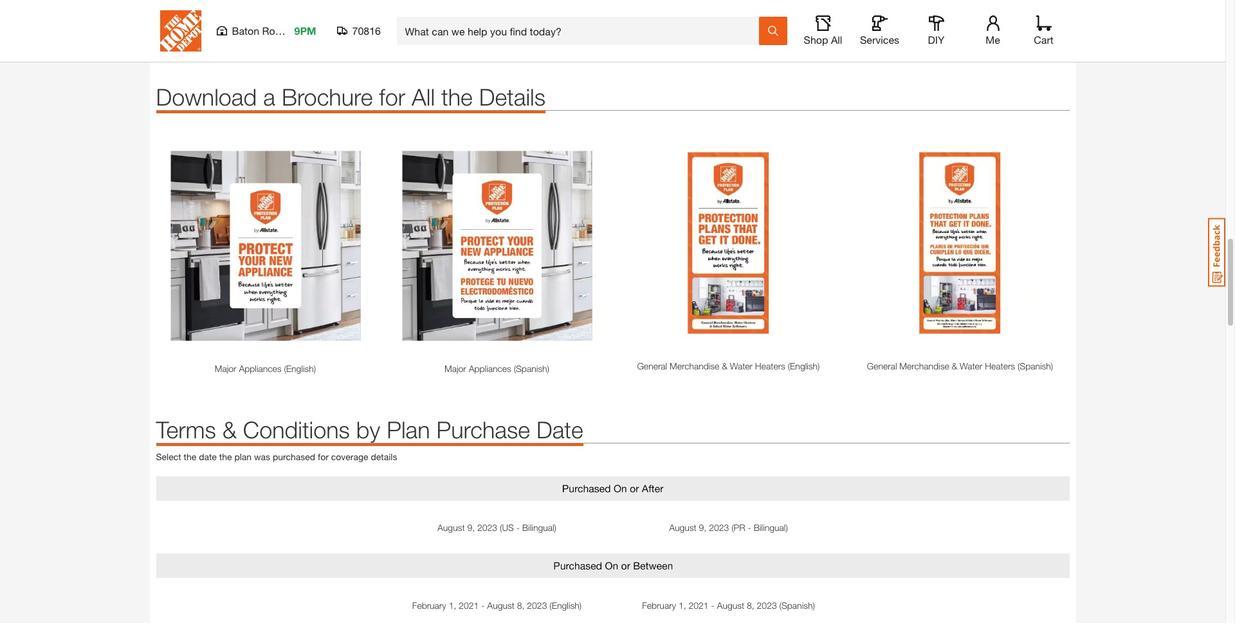 Task type: describe. For each thing, give the bounding box(es) containing it.
1 horizontal spatial (spanish)
[[780, 600, 815, 611]]

home electronics link
[[311, 29, 452, 42]]

1, for february 1, 2021 - august 8, 2023 (spanish)
[[679, 600, 687, 611]]

9pm
[[294, 24, 316, 37]]

feedback link image
[[1209, 218, 1226, 287]]

february 1, 2021 - august 8, 2023 (spanish) link
[[620, 599, 838, 612]]

details
[[371, 451, 397, 462]]

general merchandise & water heaters (english)
[[638, 360, 820, 371]]

major appliances (spanish) link
[[388, 361, 607, 375]]

diy
[[929, 33, 945, 46]]

february for february 1, 2021 - august 8, 2023 (spanish)
[[643, 600, 677, 611]]

general merchandise & water heaters (english) image
[[620, 136, 838, 353]]

appliances for major appliances (spanish)
[[469, 363, 512, 374]]

major appliances (english) image
[[156, 136, 375, 355]]

fireplaces link
[[774, 29, 916, 42]]

major appliances (english)
[[215, 363, 316, 374]]

2 horizontal spatial the
[[442, 83, 473, 110]]

(english) inside general merchandise & water heaters (english) "link"
[[788, 360, 820, 371]]

shop all button
[[803, 15, 844, 46]]

purchase on or after image
[[156, 476, 1070, 501]]

a
[[263, 83, 275, 110]]

electronics
[[373, 30, 416, 41]]

major appliances (english) link
[[156, 361, 375, 375]]

2 home from the left
[[537, 30, 561, 41]]

major for major appliances (spanish)
[[445, 363, 467, 374]]

august 9, 2023 (us - bilingual)
[[438, 522, 557, 533]]

download
[[156, 83, 257, 110]]

general for general merchandise & water heaters (english)
[[638, 360, 668, 371]]

& for (english)
[[722, 360, 728, 371]]

small appliances
[[194, 30, 260, 41]]

holiday
[[960, 30, 989, 41]]

details
[[479, 83, 546, 110]]

0 horizontal spatial for
[[318, 451, 329, 462]]

general merchandise & water heaters (spanish) image
[[851, 136, 1070, 353]]

august 9, 2023 (us - bilingual) link
[[388, 521, 607, 534]]

 image for home electronics
[[311, 0, 452, 22]]

terms
[[156, 416, 216, 443]]

appliances for major appliances (english)
[[239, 363, 282, 374]]

(english) inside february 1, 2021 - august 8, 2023 (english) link
[[550, 600, 582, 611]]

water for (spanish)
[[960, 360, 983, 371]]

general merchandise & water heaters (english) link
[[620, 359, 838, 373]]

& for (spanish)
[[952, 360, 958, 371]]

purchased
[[273, 451, 316, 462]]

water for (english)
[[730, 360, 753, 371]]

coverage
[[331, 451, 369, 462]]

general merchandise & water heaters (spanish) link
[[851, 359, 1070, 373]]

bilingual) for august 9, 2023 (pr - bilingual)
[[754, 522, 788, 533]]

me
[[986, 33, 1001, 46]]

bilingual) for august 9, 2023 (us - bilingual)
[[523, 522, 557, 533]]

august 9, 2023 (pr - bilingual)
[[670, 522, 788, 533]]

1 horizontal spatial for
[[379, 83, 406, 110]]

2021 for february 1, 2021 - august 8, 2023 (english)
[[459, 600, 479, 611]]

all inside button
[[832, 33, 843, 46]]

 image for holiday decorations
[[929, 0, 1070, 22]]

cart
[[1035, 33, 1054, 46]]

plan
[[235, 451, 252, 462]]

by
[[357, 416, 381, 443]]



Task type: locate. For each thing, give the bounding box(es) containing it.
general inside general merchandise & water heaters (english) "link"
[[638, 360, 668, 371]]

1 8, from the left
[[517, 600, 525, 611]]

0 horizontal spatial 9,
[[468, 522, 475, 533]]

 image for small appliances
[[156, 0, 298, 22]]

holiday decorations link
[[929, 29, 1070, 42]]

1 9, from the left
[[468, 522, 475, 533]]

february 1, 2021 - august 8, 2023 (spanish)
[[643, 600, 815, 611]]

0 horizontal spatial water
[[730, 360, 753, 371]]

9, for (pr
[[699, 522, 707, 533]]

all
[[832, 33, 843, 46], [412, 83, 435, 110]]

(english)
[[788, 360, 820, 371], [284, 363, 316, 374], [550, 600, 582, 611]]

8, for (english)
[[517, 600, 525, 611]]

cart link
[[1030, 15, 1059, 46]]

1 bilingual) from the left
[[523, 522, 557, 533]]

merchandise for general merchandise & water heaters (spanish)
[[900, 360, 950, 371]]

small appliances link
[[156, 29, 298, 42]]

0 horizontal spatial &
[[223, 416, 237, 443]]

appliances inside 'link'
[[217, 30, 260, 41]]

 image for fireplaces
[[774, 0, 916, 22]]

2 1, from the left
[[679, 600, 687, 611]]

1 heaters from the left
[[756, 360, 786, 371]]

1 horizontal spatial (english)
[[550, 600, 582, 611]]

fireplaces
[[825, 30, 864, 41]]

the
[[442, 83, 473, 110], [184, 451, 196, 462], [219, 451, 232, 462]]

9,
[[468, 522, 475, 533], [699, 522, 707, 533]]

1 horizontal spatial bilingual)
[[754, 522, 788, 533]]

shop all
[[804, 33, 843, 46]]

water
[[730, 360, 753, 371], [960, 360, 983, 371]]

&
[[722, 360, 728, 371], [952, 360, 958, 371], [223, 416, 237, 443]]

bilingual)
[[523, 522, 557, 533], [754, 522, 788, 533]]

1 vertical spatial all
[[412, 83, 435, 110]]

0 horizontal spatial 8,
[[517, 600, 525, 611]]

1 february from the left
[[413, 600, 447, 611]]

2 2021 from the left
[[689, 600, 709, 611]]

decorations
[[992, 30, 1038, 41]]

download a brochure for all the details
[[156, 83, 546, 110]]

0 horizontal spatial general
[[638, 360, 668, 371]]

0 horizontal spatial 2021
[[459, 600, 479, 611]]

(spanish)
[[1018, 360, 1054, 371], [514, 363, 550, 374], [780, 600, 815, 611]]

& inside "link"
[[722, 360, 728, 371]]

conditions
[[243, 416, 350, 443]]

for left coverage
[[318, 451, 329, 462]]

What can we help you find today? search field
[[405, 17, 759, 44]]

9, left (us
[[468, 522, 475, 533]]

1 general from the left
[[638, 360, 668, 371]]

1 home from the left
[[347, 30, 371, 41]]

major
[[215, 363, 237, 374], [445, 363, 467, 374]]

general merchandise & water heaters (spanish)
[[868, 360, 1054, 371]]

brochure
[[282, 83, 373, 110]]

home left electronics at the top left
[[347, 30, 371, 41]]

0 horizontal spatial february
[[413, 600, 447, 611]]

major appliances (spanish) image
[[388, 136, 607, 355]]

for down electronics at the top left
[[379, 83, 406, 110]]

home right smart
[[537, 30, 561, 41]]

heaters
[[756, 360, 786, 371], [986, 360, 1016, 371]]

baton
[[232, 24, 260, 37]]

appliances
[[217, 30, 260, 41], [239, 363, 282, 374], [469, 363, 512, 374]]

terms & conditions by plan purchase date
[[156, 416, 584, 443]]

1 vertical spatial for
[[318, 451, 329, 462]]

1 horizontal spatial the
[[219, 451, 232, 462]]

1 major from the left
[[215, 363, 237, 374]]

2021 inside february 1, 2021 - august 8, 2023 (spanish) link
[[689, 600, 709, 611]]

bilingual) right (us
[[523, 522, 557, 533]]

holiday decorations
[[960, 30, 1038, 41]]

general inside general merchandise & water heaters (spanish) link
[[868, 360, 898, 371]]

me button
[[973, 15, 1014, 46]]

smart
[[511, 30, 535, 41]]

1 horizontal spatial water
[[960, 360, 983, 371]]

(english) inside major appliances (english) link
[[284, 363, 316, 374]]

1 horizontal spatial all
[[832, 33, 843, 46]]

heaters for (english)
[[756, 360, 786, 371]]

major appliances (spanish)
[[445, 363, 550, 374]]

0 horizontal spatial (spanish)
[[514, 363, 550, 374]]

water inside "link"
[[730, 360, 753, 371]]

select the date the plan was purchased for coverage details
[[156, 451, 397, 462]]

smart home link
[[465, 29, 607, 42]]

1 1, from the left
[[449, 600, 457, 611]]

(us
[[500, 522, 514, 533]]

1,
[[449, 600, 457, 611], [679, 600, 687, 611]]

0 horizontal spatial major
[[215, 363, 237, 374]]

february
[[413, 600, 447, 611], [643, 600, 677, 611]]

purchase
[[437, 416, 530, 443]]

0 horizontal spatial home
[[347, 30, 371, 41]]

1 2021 from the left
[[459, 600, 479, 611]]

0 vertical spatial for
[[379, 83, 406, 110]]

small
[[194, 30, 215, 41]]

2 merchandise from the left
[[900, 360, 950, 371]]

9, for (us
[[468, 522, 475, 533]]

2 heaters from the left
[[986, 360, 1016, 371]]

1 merchandise from the left
[[670, 360, 720, 371]]

1 horizontal spatial february
[[643, 600, 677, 611]]

the left date
[[184, 451, 196, 462]]

home
[[347, 30, 371, 41], [537, 30, 561, 41]]

0 horizontal spatial merchandise
[[670, 360, 720, 371]]

2 8, from the left
[[747, 600, 755, 611]]

the home depot logo image
[[160, 10, 201, 51]]

1 horizontal spatial merchandise
[[900, 360, 950, 371]]

2 major from the left
[[445, 363, 467, 374]]

select
[[156, 451, 181, 462]]

february 1, 2021 - august 8, 2023 (english)
[[413, 600, 582, 611]]

1 horizontal spatial 1,
[[679, 600, 687, 611]]

shop
[[804, 33, 829, 46]]

2 horizontal spatial (english)
[[788, 360, 820, 371]]

general
[[638, 360, 668, 371], [868, 360, 898, 371]]

baton rouge 9pm
[[232, 24, 316, 37]]

appliances for small appliances
[[217, 30, 260, 41]]

services button
[[860, 15, 901, 46]]

general for general merchandise & water heaters (spanish)
[[868, 360, 898, 371]]

0 vertical spatial all
[[832, 33, 843, 46]]

2 bilingual) from the left
[[754, 522, 788, 533]]

was
[[254, 451, 270, 462]]

date
[[537, 416, 584, 443]]

date
[[199, 451, 217, 462]]

2 horizontal spatial &
[[952, 360, 958, 371]]

major inside major appliances (spanish) link
[[445, 363, 467, 374]]

for
[[379, 83, 406, 110], [318, 451, 329, 462]]

1 water from the left
[[730, 360, 753, 371]]

the left details
[[442, 83, 473, 110]]

merchandise
[[670, 360, 720, 371], [900, 360, 950, 371]]

rouge
[[262, 24, 293, 37]]

2 9, from the left
[[699, 522, 707, 533]]

bilingual) right (pr at the bottom right of page
[[754, 522, 788, 533]]

home electronics
[[347, 30, 416, 41]]

 image for smart home
[[465, 0, 607, 22]]

august 9, 2023 (pr - bilingual) link
[[620, 521, 838, 534]]

heaters inside "link"
[[756, 360, 786, 371]]

2 february from the left
[[643, 600, 677, 611]]

services
[[861, 33, 900, 46]]

0 horizontal spatial 1,
[[449, 600, 457, 611]]

merchandise inside "link"
[[670, 360, 720, 371]]

(pr
[[732, 522, 746, 533]]

1, for february 1, 2021 - august 8, 2023 (english)
[[449, 600, 457, 611]]

smart home
[[511, 30, 561, 41]]

0 horizontal spatial all
[[412, 83, 435, 110]]

0 horizontal spatial heaters
[[756, 360, 786, 371]]

august
[[438, 522, 465, 533], [670, 522, 697, 533], [487, 600, 515, 611], [717, 600, 745, 611]]

1 horizontal spatial 9,
[[699, 522, 707, 533]]

2 horizontal spatial (spanish)
[[1018, 360, 1054, 371]]

8,
[[517, 600, 525, 611], [747, 600, 755, 611]]

2021 inside february 1, 2021 - august 8, 2023 (english) link
[[459, 600, 479, 611]]

0 horizontal spatial (english)
[[284, 363, 316, 374]]

1 horizontal spatial general
[[868, 360, 898, 371]]

february 1, 2021 - august 8, 2023 (english) link
[[388, 599, 607, 612]]

heaters for (spanish)
[[986, 360, 1016, 371]]

2021 for february 1, 2021 - august 8, 2023 (spanish)
[[689, 600, 709, 611]]

70816 button
[[337, 24, 381, 37]]

2 water from the left
[[960, 360, 983, 371]]

1 horizontal spatial heaters
[[986, 360, 1016, 371]]

0 horizontal spatial the
[[184, 451, 196, 462]]

8, for (spanish)
[[747, 600, 755, 611]]

merchandise for general merchandise & water heaters (english)
[[670, 360, 720, 371]]

1 horizontal spatial 2021
[[689, 600, 709, 611]]

9, left (pr at the bottom right of page
[[699, 522, 707, 533]]

0 horizontal spatial bilingual)
[[523, 522, 557, 533]]

2021
[[459, 600, 479, 611], [689, 600, 709, 611]]

2023
[[478, 522, 498, 533], [709, 522, 730, 533], [527, 600, 547, 611], [757, 600, 777, 611]]

 image
[[156, 0, 298, 22], [311, 0, 452, 22], [465, 0, 607, 22], [620, 0, 761, 22], [774, 0, 916, 22], [929, 0, 1070, 22], [156, 554, 1070, 578]]

major inside major appliances (english) link
[[215, 363, 237, 374]]

-
[[517, 522, 520, 533], [748, 522, 752, 533], [482, 600, 485, 611], [712, 600, 715, 611]]

70816
[[352, 24, 381, 37]]

1 horizontal spatial home
[[537, 30, 561, 41]]

plan
[[387, 416, 430, 443]]

diy button
[[916, 15, 958, 46]]

1 horizontal spatial &
[[722, 360, 728, 371]]

1 horizontal spatial major
[[445, 363, 467, 374]]

2 general from the left
[[868, 360, 898, 371]]

1 horizontal spatial 8,
[[747, 600, 755, 611]]

major for major appliances (english)
[[215, 363, 237, 374]]

february for february 1, 2021 - august 8, 2023 (english)
[[413, 600, 447, 611]]

the left plan
[[219, 451, 232, 462]]



Task type: vqa. For each thing, say whether or not it's contained in the screenshot.
-
yes



